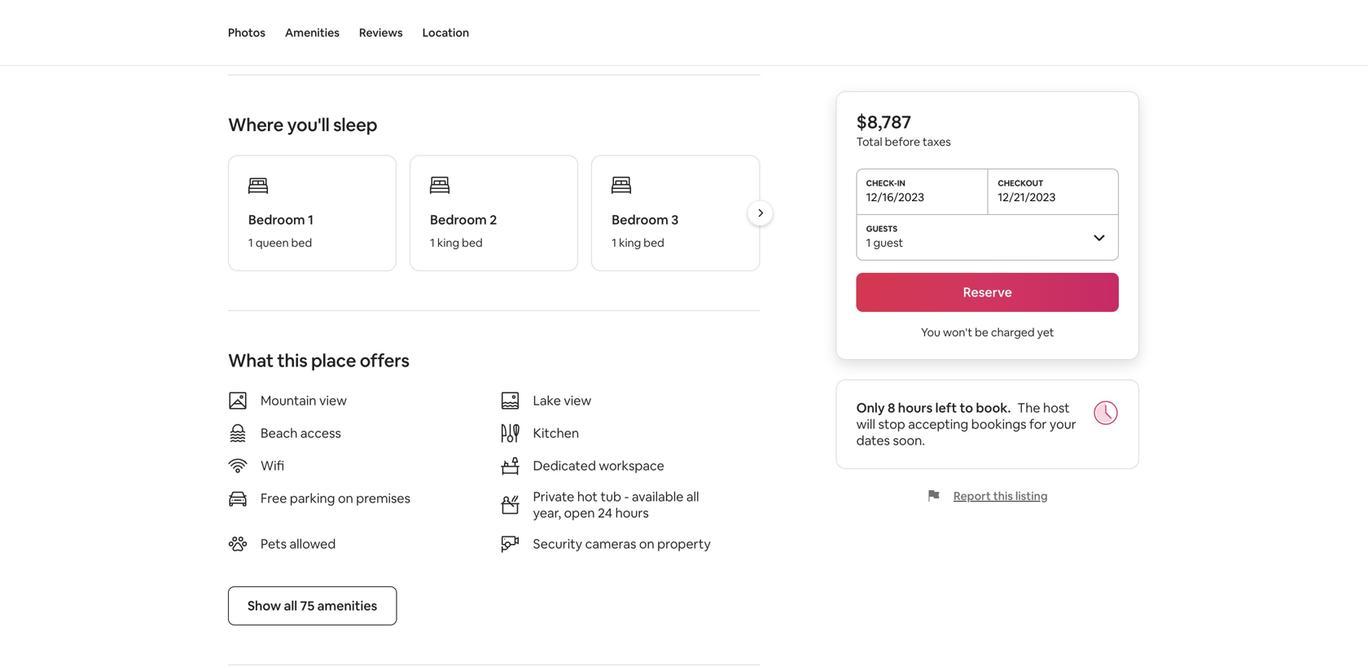 Task type: describe. For each thing, give the bounding box(es) containing it.
for
[[1030, 416, 1047, 433]]

available
[[632, 488, 684, 505]]

year,
[[533, 505, 561, 521]]

report
[[954, 489, 991, 503]]

bedroom for bedroom 2
[[430, 211, 487, 228]]

1 guest
[[866, 235, 904, 250]]

dedicated
[[533, 457, 596, 474]]

8
[[888, 400, 896, 416]]

reviews button
[[359, 0, 403, 65]]

dates
[[857, 432, 890, 449]]

dedicated workspace
[[533, 457, 665, 474]]

queen
[[256, 235, 289, 250]]

-
[[624, 488, 629, 505]]

view for mountain view
[[319, 392, 347, 409]]

you won't be charged yet
[[921, 325, 1055, 340]]

where
[[228, 113, 284, 136]]

show more button
[[228, 19, 310, 35]]

all inside button
[[284, 597, 297, 614]]

report this listing button
[[928, 489, 1048, 503]]

guest
[[874, 235, 904, 250]]

host
[[1044, 400, 1070, 416]]

listing
[[1016, 489, 1048, 503]]

$8,787 total before taxes
[[857, 110, 951, 149]]

will
[[857, 416, 876, 433]]

place
[[311, 349, 356, 372]]

sleep
[[333, 113, 377, 136]]

bookings
[[972, 416, 1027, 433]]

taxes
[[923, 134, 951, 149]]

beach access
[[261, 425, 341, 441]]

report this listing
[[954, 489, 1048, 503]]

bedroom 1 1 queen bed
[[248, 211, 314, 250]]

lake
[[533, 392, 561, 409]]

1 for bedroom 2
[[430, 235, 435, 250]]

2
[[490, 211, 497, 228]]

hours inside private hot tub - available all year, open 24 hours
[[615, 505, 649, 521]]

private hot tub - available all year, open 24 hours
[[533, 488, 699, 521]]

your
[[1050, 416, 1077, 433]]

1 for bedroom 1
[[248, 235, 253, 250]]

amenities button
[[285, 0, 340, 65]]

offers
[[360, 349, 410, 372]]

next image
[[755, 208, 765, 218]]

to
[[960, 400, 973, 416]]

be
[[975, 325, 989, 340]]

you
[[921, 325, 941, 340]]

1 guest button
[[857, 214, 1119, 260]]

12/21/2023
[[998, 190, 1056, 204]]

security
[[533, 536, 583, 552]]

soon.
[[893, 432, 925, 449]]

amenities
[[285, 25, 340, 40]]

what
[[228, 349, 274, 372]]

free
[[261, 490, 287, 507]]

reviews
[[359, 25, 403, 40]]

security cameras on property
[[533, 536, 711, 552]]

private
[[533, 488, 575, 505]]

the
[[1018, 400, 1041, 416]]

show more
[[228, 19, 297, 35]]

free parking on premises
[[261, 490, 411, 507]]

1 for bedroom 3
[[612, 235, 617, 250]]

this for listing
[[994, 489, 1013, 503]]

bedroom for bedroom 3
[[612, 211, 669, 228]]

12/16/2023
[[866, 190, 925, 204]]

king for bedroom 2
[[437, 235, 460, 250]]

1 horizontal spatial hours
[[898, 400, 933, 416]]

all inside private hot tub - available all year, open 24 hours
[[687, 488, 699, 505]]

kitchen
[[533, 425, 579, 441]]



Task type: locate. For each thing, give the bounding box(es) containing it.
bed for 3
[[644, 235, 665, 250]]

1 horizontal spatial bedroom
[[430, 211, 487, 228]]

premises
[[356, 490, 411, 507]]

stop
[[879, 416, 906, 433]]

king for bedroom 3
[[619, 235, 641, 250]]

reserve
[[963, 284, 1012, 301]]

2 bed from the left
[[462, 235, 483, 250]]

show
[[228, 19, 262, 35], [248, 597, 281, 614]]

view up access
[[319, 392, 347, 409]]

wifi
[[261, 457, 284, 474]]

reserve button
[[857, 273, 1119, 312]]

this
[[277, 349, 308, 372], [994, 489, 1013, 503]]

photos
[[228, 25, 266, 40]]

charged
[[991, 325, 1035, 340]]

lake view
[[533, 392, 592, 409]]

0 horizontal spatial hours
[[615, 505, 649, 521]]

the host will stop accepting bookings for your dates soon.
[[857, 400, 1077, 449]]

bedroom inside bedroom 2 1 king bed
[[430, 211, 487, 228]]

pets allowed
[[261, 536, 336, 552]]

bedroom left 2
[[430, 211, 487, 228]]

accepting
[[908, 416, 969, 433]]

2 view from the left
[[564, 392, 592, 409]]

allowed
[[290, 536, 336, 552]]

access
[[300, 425, 341, 441]]

more
[[264, 19, 297, 35]]

all left 75
[[284, 597, 297, 614]]

this for place
[[277, 349, 308, 372]]

on right parking
[[338, 490, 353, 507]]

mountain
[[261, 392, 317, 409]]

show left more
[[228, 19, 262, 35]]

what this place offers
[[228, 349, 410, 372]]

bed inside the bedroom 3 1 king bed
[[644, 235, 665, 250]]

on
[[338, 490, 353, 507], [639, 536, 655, 552]]

view for lake view
[[564, 392, 592, 409]]

1 bed from the left
[[291, 235, 312, 250]]

1 horizontal spatial all
[[687, 488, 699, 505]]

show all 75 amenities button
[[228, 586, 397, 626]]

1 horizontal spatial on
[[639, 536, 655, 552]]

all
[[687, 488, 699, 505], [284, 597, 297, 614]]

bed inside bedroom 1 1 queen bed
[[291, 235, 312, 250]]

on for parking
[[338, 490, 353, 507]]

0 horizontal spatial all
[[284, 597, 297, 614]]

bedroom 2 1 king bed
[[430, 211, 497, 250]]

hours right 24
[[615, 505, 649, 521]]

0 vertical spatial show
[[228, 19, 262, 35]]

bed
[[291, 235, 312, 250], [462, 235, 483, 250], [644, 235, 665, 250]]

1 horizontal spatial this
[[994, 489, 1013, 503]]

cameras
[[585, 536, 637, 552]]

show for show more
[[228, 19, 262, 35]]

$8,787
[[857, 110, 912, 134]]

1 horizontal spatial king
[[619, 235, 641, 250]]

king inside the bedroom 3 1 king bed
[[619, 235, 641, 250]]

0 vertical spatial this
[[277, 349, 308, 372]]

workspace
[[599, 457, 665, 474]]

0 horizontal spatial bedroom
[[248, 211, 305, 228]]

1
[[308, 211, 314, 228], [248, 235, 253, 250], [430, 235, 435, 250], [612, 235, 617, 250], [866, 235, 871, 250]]

1 horizontal spatial view
[[564, 392, 592, 409]]

only 8 hours left to book.
[[857, 400, 1011, 416]]

1 vertical spatial show
[[248, 597, 281, 614]]

location button
[[423, 0, 469, 65]]

beach
[[261, 425, 298, 441]]

only
[[857, 400, 885, 416]]

1 inside the bedroom 3 1 king bed
[[612, 235, 617, 250]]

king inside bedroom 2 1 king bed
[[437, 235, 460, 250]]

2 horizontal spatial bed
[[644, 235, 665, 250]]

0 vertical spatial all
[[687, 488, 699, 505]]

hours
[[898, 400, 933, 416], [615, 505, 649, 521]]

on for cameras
[[639, 536, 655, 552]]

show inside button
[[248, 597, 281, 614]]

3 bed from the left
[[644, 235, 665, 250]]

show left 75
[[248, 597, 281, 614]]

tub
[[601, 488, 621, 505]]

bedroom for bedroom 1
[[248, 211, 305, 228]]

bedroom
[[248, 211, 305, 228], [430, 211, 487, 228], [612, 211, 669, 228]]

3
[[671, 211, 679, 228]]

amenities
[[317, 597, 377, 614]]

open
[[564, 505, 595, 521]]

before
[[885, 134, 920, 149]]

location
[[423, 25, 469, 40]]

1 view from the left
[[319, 392, 347, 409]]

1 vertical spatial this
[[994, 489, 1013, 503]]

you'll
[[287, 113, 330, 136]]

0 vertical spatial hours
[[898, 400, 933, 416]]

3 bedroom from the left
[[612, 211, 669, 228]]

where you'll sleep
[[228, 113, 377, 136]]

property
[[658, 536, 711, 552]]

0 horizontal spatial on
[[338, 490, 353, 507]]

mountain view
[[261, 392, 347, 409]]

hot
[[577, 488, 598, 505]]

2 bedroom from the left
[[430, 211, 487, 228]]

1 vertical spatial all
[[284, 597, 297, 614]]

1 vertical spatial hours
[[615, 505, 649, 521]]

left
[[936, 400, 957, 416]]

bed for 1
[[291, 235, 312, 250]]

bedroom inside the bedroom 3 1 king bed
[[612, 211, 669, 228]]

24
[[598, 505, 613, 521]]

1 inside bedroom 2 1 king bed
[[430, 235, 435, 250]]

yet
[[1038, 325, 1055, 340]]

1 inside 1 guest popup button
[[866, 235, 871, 250]]

bed for 2
[[462, 235, 483, 250]]

0 horizontal spatial this
[[277, 349, 308, 372]]

all right available
[[687, 488, 699, 505]]

view
[[319, 392, 347, 409], [564, 392, 592, 409]]

photos button
[[228, 0, 266, 65]]

bedroom inside bedroom 1 1 queen bed
[[248, 211, 305, 228]]

show for show all 75 amenities
[[248, 597, 281, 614]]

king
[[437, 235, 460, 250], [619, 235, 641, 250]]

this up mountain
[[277, 349, 308, 372]]

on right cameras
[[639, 536, 655, 552]]

bedroom up queen
[[248, 211, 305, 228]]

bedroom 3 1 king bed
[[612, 211, 679, 250]]

2 horizontal spatial bedroom
[[612, 211, 669, 228]]

1 horizontal spatial bed
[[462, 235, 483, 250]]

pets
[[261, 536, 287, 552]]

show all 75 amenities
[[248, 597, 377, 614]]

bedroom left 3
[[612, 211, 669, 228]]

1 vertical spatial on
[[639, 536, 655, 552]]

total
[[857, 134, 883, 149]]

hours right 8
[[898, 400, 933, 416]]

1 bedroom from the left
[[248, 211, 305, 228]]

parking
[[290, 490, 335, 507]]

won't
[[943, 325, 973, 340]]

1 king from the left
[[437, 235, 460, 250]]

book.
[[976, 400, 1011, 416]]

75
[[300, 597, 315, 614]]

2 king from the left
[[619, 235, 641, 250]]

0 horizontal spatial view
[[319, 392, 347, 409]]

view right lake
[[564, 392, 592, 409]]

0 horizontal spatial bed
[[291, 235, 312, 250]]

this left listing
[[994, 489, 1013, 503]]

0 vertical spatial on
[[338, 490, 353, 507]]

bed inside bedroom 2 1 king bed
[[462, 235, 483, 250]]

0 horizontal spatial king
[[437, 235, 460, 250]]



Task type: vqa. For each thing, say whether or not it's contained in the screenshot.
Check
no



